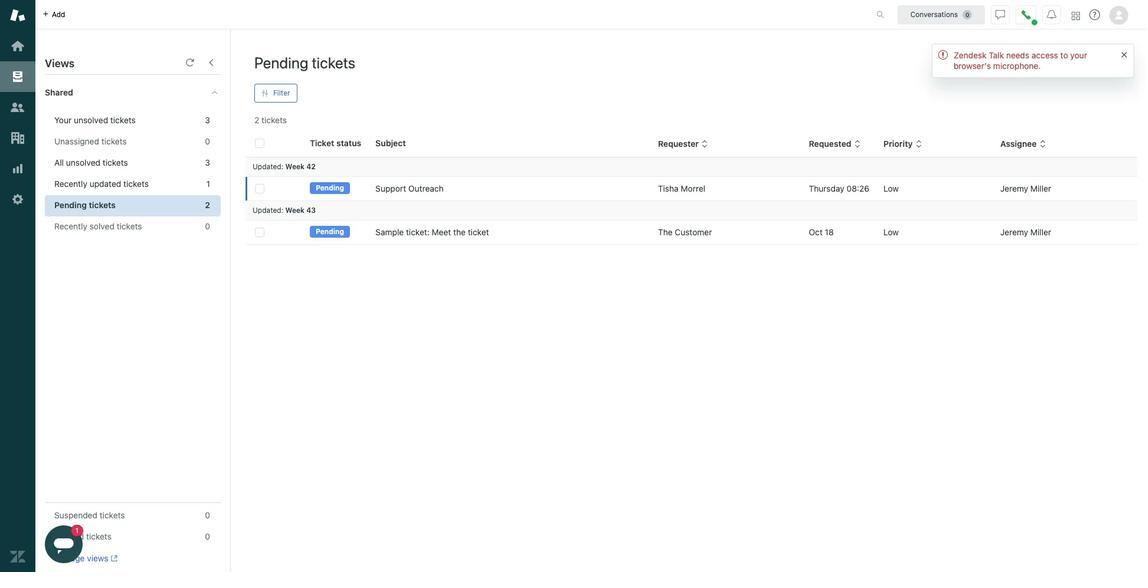 Task type: describe. For each thing, give the bounding box(es) containing it.
zendesk image
[[10, 549, 25, 565]]

low for thursday 08:26
[[883, 184, 899, 194]]

your
[[1070, 50, 1087, 60]]

customer
[[675, 227, 712, 237]]

2 tickets
[[254, 115, 287, 125]]

updated: for updated: week 43
[[253, 206, 283, 215]]

unassigned
[[54, 136, 99, 146]]

updated: for updated: week 42
[[253, 162, 283, 171]]

updated: week 43
[[253, 206, 316, 215]]

customers image
[[10, 100, 25, 115]]

(opens in a new tab) image
[[108, 555, 117, 562]]

unassigned tickets
[[54, 136, 127, 146]]

08:26
[[847, 184, 869, 194]]

unsolved for all
[[66, 158, 100, 168]]

collapse views pane image
[[207, 58, 216, 67]]

zendesk
[[954, 50, 986, 60]]

2 for 2
[[205, 200, 210, 210]]

morrel
[[681, 184, 705, 194]]

priority
[[883, 139, 913, 149]]

requested button
[[809, 139, 861, 149]]

filter
[[273, 89, 290, 97]]

ticket
[[310, 138, 334, 148]]

suspended
[[54, 510, 97, 520]]

your
[[54, 115, 72, 125]]

2 for 2 tickets
[[254, 115, 259, 125]]

0 vertical spatial pending tickets
[[254, 54, 355, 71]]

low for oct 18
[[883, 227, 899, 237]]

week for week 43
[[285, 206, 304, 215]]

views image
[[10, 69, 25, 84]]

1
[[206, 179, 210, 189]]

recently solved tickets
[[54, 221, 142, 231]]

suspended tickets
[[54, 510, 125, 520]]

ticket
[[468, 227, 489, 237]]

oct
[[809, 227, 823, 237]]

ticket:
[[406, 227, 429, 237]]

zendesk support image
[[10, 8, 25, 23]]

subject
[[375, 138, 406, 148]]

main element
[[0, 0, 35, 572]]

recently for recently updated tickets
[[54, 179, 87, 189]]

42
[[306, 162, 316, 171]]

notifications image
[[1047, 10, 1056, 19]]

thursday 08:26
[[809, 184, 869, 194]]

all
[[54, 158, 64, 168]]

shared
[[45, 87, 73, 97]]

support outreach
[[375, 184, 444, 194]]

get started image
[[10, 38, 25, 54]]

miller for 08:26
[[1030, 184, 1051, 194]]

oct 18
[[809, 227, 834, 237]]

filter button
[[254, 84, 297, 103]]

organizations image
[[10, 130, 25, 146]]

requested
[[809, 139, 851, 149]]

views
[[87, 554, 108, 564]]

requester
[[658, 139, 699, 149]]

zendesk products image
[[1072, 12, 1080, 20]]

0 for unassigned tickets
[[205, 136, 210, 146]]

3 for your unsolved tickets
[[205, 115, 210, 125]]

requester button
[[658, 139, 708, 149]]

0 horizontal spatial pending tickets
[[54, 200, 116, 210]]

jeremy miller for thursday 08:26
[[1000, 184, 1051, 194]]

conversations
[[910, 10, 958, 19]]

reporting image
[[10, 161, 25, 176]]

add
[[52, 10, 65, 19]]

to
[[1060, 50, 1068, 60]]

priority button
[[883, 139, 922, 149]]

updated
[[90, 179, 121, 189]]

row containing sample ticket: meet the ticket
[[245, 220, 1137, 245]]



Task type: vqa. For each thing, say whether or not it's contained in the screenshot.


Task type: locate. For each thing, give the bounding box(es) containing it.
add button
[[35, 0, 72, 29]]

recently left solved
[[54, 221, 87, 231]]

browser's
[[954, 61, 991, 71]]

sample
[[375, 227, 404, 237]]

1 updated: from the top
[[253, 162, 283, 171]]

thursday
[[809, 184, 844, 194]]

button displays agent's chat status as invisible. image
[[996, 10, 1005, 19]]

meet
[[432, 227, 451, 237]]

0 horizontal spatial 2
[[205, 200, 210, 210]]

miller
[[1030, 184, 1051, 194], [1030, 227, 1051, 237]]

43
[[306, 206, 316, 215]]

jeremy miller for oct 18
[[1000, 227, 1051, 237]]

1 vertical spatial week
[[285, 206, 304, 215]]

support outreach link
[[375, 183, 444, 195]]

zendesk talk needs access to your browser's microphone.
[[954, 50, 1087, 71]]

assignee button
[[1000, 139, 1046, 149]]

2 down 1
[[205, 200, 210, 210]]

pending tickets up recently solved tickets
[[54, 200, 116, 210]]

week left "42"
[[285, 162, 304, 171]]

0 for recently solved tickets
[[205, 221, 210, 231]]

0 vertical spatial low
[[883, 184, 899, 194]]

low
[[883, 184, 899, 194], [883, 227, 899, 237]]

2 3 from the top
[[205, 158, 210, 168]]

recently down all
[[54, 179, 87, 189]]

2 jeremy miller from the top
[[1000, 227, 1051, 237]]

0 vertical spatial 3
[[205, 115, 210, 125]]

0 vertical spatial recently
[[54, 179, 87, 189]]

0 for suspended tickets
[[205, 510, 210, 520]]

1 jeremy miller from the top
[[1000, 184, 1051, 194]]

1 miller from the top
[[1030, 184, 1051, 194]]

manage views link
[[54, 554, 117, 564]]

0 vertical spatial unsolved
[[74, 115, 108, 125]]

2 0 from the top
[[205, 221, 210, 231]]

solved
[[90, 221, 114, 231]]

1 vertical spatial pending tickets
[[54, 200, 116, 210]]

1 horizontal spatial 2
[[254, 115, 259, 125]]

2 updated: from the top
[[253, 206, 283, 215]]

0 vertical spatial updated:
[[253, 162, 283, 171]]

0 vertical spatial jeremy
[[1000, 184, 1028, 194]]

1 vertical spatial row
[[245, 220, 1137, 245]]

1 recently from the top
[[54, 179, 87, 189]]

1 low from the top
[[883, 184, 899, 194]]

2 week from the top
[[285, 206, 304, 215]]

miller for 18
[[1030, 227, 1051, 237]]

1 vertical spatial low
[[883, 227, 899, 237]]

tisha
[[658, 184, 678, 194]]

2 down filter button
[[254, 115, 259, 125]]

recently updated tickets
[[54, 179, 149, 189]]

sample ticket: meet the ticket link
[[375, 227, 489, 238]]

tisha morrel
[[658, 184, 705, 194]]

microphone.
[[993, 61, 1041, 71]]

3 0 from the top
[[205, 510, 210, 520]]

views
[[45, 57, 74, 70]]

sample ticket: meet the ticket
[[375, 227, 489, 237]]

unsolved for your
[[74, 115, 108, 125]]

week
[[285, 162, 304, 171], [285, 206, 304, 215]]

0 for deleted tickets
[[205, 532, 210, 542]]

0 vertical spatial miller
[[1030, 184, 1051, 194]]

shared button
[[35, 75, 199, 110]]

1 vertical spatial jeremy miller
[[1000, 227, 1051, 237]]

the
[[658, 227, 673, 237]]

refresh views pane image
[[185, 58, 195, 67]]

tickets
[[312, 54, 355, 71], [110, 115, 136, 125], [261, 115, 287, 125], [101, 136, 127, 146], [103, 158, 128, 168], [123, 179, 149, 189], [89, 200, 116, 210], [117, 221, 142, 231], [100, 510, 125, 520], [86, 532, 111, 542]]

1 vertical spatial unsolved
[[66, 158, 100, 168]]

assignee
[[1000, 139, 1037, 149]]

3 down "collapse views pane" image
[[205, 115, 210, 125]]

2 low from the top
[[883, 227, 899, 237]]

2 miller from the top
[[1030, 227, 1051, 237]]

row down morrel
[[245, 220, 1137, 245]]

1 vertical spatial 2
[[205, 200, 210, 210]]

jeremy for thursday 08:26
[[1000, 184, 1028, 194]]

3 for all unsolved tickets
[[205, 158, 210, 168]]

1 vertical spatial 3
[[205, 158, 210, 168]]

1 horizontal spatial pending tickets
[[254, 54, 355, 71]]

pending up filter
[[254, 54, 308, 71]]

row up customer
[[245, 177, 1137, 201]]

× button
[[1121, 47, 1128, 60]]

the
[[453, 227, 466, 237]]

pending tickets
[[254, 54, 355, 71], [54, 200, 116, 210]]

0 vertical spatial row
[[245, 177, 1137, 201]]

pending tickets up filter
[[254, 54, 355, 71]]

0
[[205, 136, 210, 146], [205, 221, 210, 231], [205, 510, 210, 520], [205, 532, 210, 542]]

1 jeremy from the top
[[1000, 184, 1028, 194]]

support
[[375, 184, 406, 194]]

deleted
[[54, 532, 84, 542]]

pending down 43
[[316, 227, 344, 236]]

ticket status
[[310, 138, 361, 148]]

1 0 from the top
[[205, 136, 210, 146]]

conversations button
[[898, 5, 985, 24]]

get help image
[[1089, 9, 1100, 20]]

manage
[[54, 554, 85, 564]]

3
[[205, 115, 210, 125], [205, 158, 210, 168]]

3 up 1
[[205, 158, 210, 168]]

0 vertical spatial week
[[285, 162, 304, 171]]

1 vertical spatial miller
[[1030, 227, 1051, 237]]

row
[[245, 177, 1137, 201], [245, 220, 1137, 245]]

2
[[254, 115, 259, 125], [205, 200, 210, 210]]

your unsolved tickets
[[54, 115, 136, 125]]

recently
[[54, 179, 87, 189], [54, 221, 87, 231]]

outreach
[[408, 184, 444, 194]]

week for week 42
[[285, 162, 304, 171]]

×
[[1121, 47, 1128, 60]]

2 recently from the top
[[54, 221, 87, 231]]

1 week from the top
[[285, 162, 304, 171]]

all unsolved tickets
[[54, 158, 128, 168]]

jeremy miller
[[1000, 184, 1051, 194], [1000, 227, 1051, 237]]

0 vertical spatial 2
[[254, 115, 259, 125]]

unsolved
[[74, 115, 108, 125], [66, 158, 100, 168]]

row containing support outreach
[[245, 177, 1137, 201]]

unsolved up unassigned tickets
[[74, 115, 108, 125]]

1 3 from the top
[[205, 115, 210, 125]]

1 vertical spatial updated:
[[253, 206, 283, 215]]

0 vertical spatial jeremy miller
[[1000, 184, 1051, 194]]

4 0 from the top
[[205, 532, 210, 542]]

updated: week 42
[[253, 162, 316, 171]]

pending
[[254, 54, 308, 71], [316, 184, 344, 193], [54, 200, 87, 210], [316, 227, 344, 236]]

pending up recently solved tickets
[[54, 200, 87, 210]]

updated:
[[253, 162, 283, 171], [253, 206, 283, 215]]

1 vertical spatial recently
[[54, 221, 87, 231]]

updated: left "42"
[[253, 162, 283, 171]]

talk
[[989, 50, 1004, 60]]

2 jeremy from the top
[[1000, 227, 1028, 237]]

week left 43
[[285, 206, 304, 215]]

1 vertical spatial jeremy
[[1000, 227, 1028, 237]]

status
[[336, 138, 361, 148]]

needs
[[1006, 50, 1029, 60]]

shared heading
[[35, 75, 230, 110]]

deleted tickets
[[54, 532, 111, 542]]

recently for recently solved tickets
[[54, 221, 87, 231]]

updated: left 43
[[253, 206, 283, 215]]

pending up 43
[[316, 184, 344, 193]]

jeremy for oct 18
[[1000, 227, 1028, 237]]

access
[[1032, 50, 1058, 60]]

18
[[825, 227, 834, 237]]

1 row from the top
[[245, 177, 1137, 201]]

2 row from the top
[[245, 220, 1137, 245]]

manage views
[[54, 554, 108, 564]]

jeremy
[[1000, 184, 1028, 194], [1000, 227, 1028, 237]]

unsolved down unassigned
[[66, 158, 100, 168]]

admin image
[[10, 192, 25, 207]]

the customer
[[658, 227, 712, 237]]



